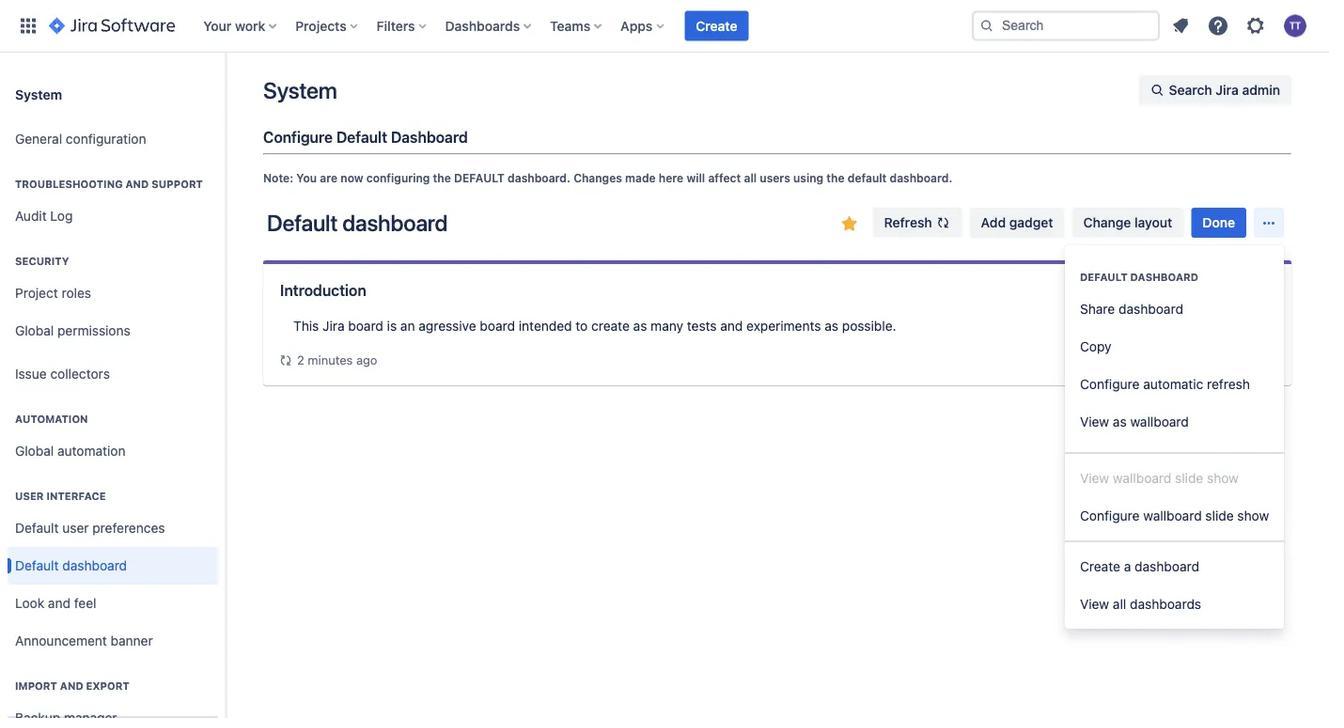 Task type: vqa. For each thing, say whether or not it's contained in the screenshot.
the bottommost Unassigned image
no



Task type: locate. For each thing, give the bounding box(es) containing it.
jira
[[1216, 82, 1239, 98], [323, 318, 345, 334]]

1 vertical spatial show
[[1238, 508, 1270, 524]]

add
[[981, 215, 1006, 230]]

slide down the view wallboard slide show link
[[1206, 508, 1234, 524]]

and for feel
[[48, 596, 71, 611]]

security
[[15, 255, 69, 268]]

0 horizontal spatial jira
[[323, 318, 345, 334]]

create inside "primary" element
[[696, 18, 738, 33]]

1 group from the top
[[1065, 452, 1285, 541]]

search image
[[980, 18, 995, 33]]

default down user
[[15, 521, 59, 536]]

star default dashboard image
[[838, 213, 861, 235]]

jira right this
[[323, 318, 345, 334]]

the right using
[[827, 171, 845, 184]]

2 vertical spatial wallboard
[[1144, 508, 1202, 524]]

audit log link
[[8, 197, 218, 235]]

dashboard inside create a dashboard button
[[1135, 559, 1200, 575]]

0 horizontal spatial create
[[696, 18, 738, 33]]

automation
[[15, 413, 88, 425]]

appswitcher icon image
[[17, 15, 39, 37]]

global automation link
[[8, 433, 218, 470]]

gadget
[[1010, 215, 1054, 230]]

create right apps popup button
[[696, 18, 738, 33]]

show inside button
[[1238, 508, 1270, 524]]

wallboard for configure
[[1144, 508, 1202, 524]]

1 global from the top
[[15, 323, 54, 339]]

default up now
[[336, 128, 387, 146]]

default
[[848, 171, 887, 184]]

filters button
[[371, 11, 434, 41]]

ago
[[356, 353, 378, 367]]

view inside view as wallboard link
[[1080, 414, 1110, 430]]

configure down copy
[[1080, 377, 1140, 392]]

change layout button
[[1072, 208, 1184, 238]]

view down copy
[[1080, 414, 1110, 430]]

dashboard up the dashboards
[[1135, 559, 1200, 575]]

3 view from the top
[[1080, 597, 1110, 612]]

configure up a
[[1080, 508, 1140, 524]]

your
[[203, 18, 232, 33]]

global permissions link
[[8, 312, 218, 350]]

1 vertical spatial create
[[1080, 559, 1121, 575]]

0 vertical spatial view
[[1080, 414, 1110, 430]]

project
[[15, 285, 58, 301]]

1 horizontal spatial dashboard.
[[890, 171, 953, 184]]

layout
[[1135, 215, 1173, 230]]

1 vertical spatial jira
[[323, 318, 345, 334]]

and inside 'link'
[[48, 596, 71, 611]]

user interface group
[[8, 470, 218, 666]]

add gadget
[[981, 215, 1054, 230]]

jira inside search jira admin 'button'
[[1216, 82, 1239, 98]]

global down project
[[15, 323, 54, 339]]

and left support
[[125, 178, 149, 190]]

as down the configure automatic refresh at bottom
[[1113, 414, 1127, 430]]

refresh
[[1207, 377, 1251, 392]]

group containing create a dashboard
[[1065, 541, 1285, 629]]

the left default
[[433, 171, 451, 184]]

teams button
[[545, 11, 609, 41]]

roles
[[62, 285, 91, 301]]

default dashboard group
[[1065, 251, 1285, 447]]

slide up the configure wallboard slide show
[[1175, 471, 1204, 486]]

view down the view as wallboard
[[1080, 471, 1110, 486]]

banner
[[0, 0, 1330, 53]]

1 horizontal spatial create
[[1080, 559, 1121, 575]]

wallboard up the configure wallboard slide show
[[1113, 471, 1172, 486]]

announcement banner
[[15, 633, 153, 649]]

dashboard inside default dashboard link
[[62, 558, 127, 574]]

1 horizontal spatial jira
[[1216, 82, 1239, 98]]

global inside automation group
[[15, 443, 54, 459]]

user interface
[[15, 490, 106, 503]]

group
[[1065, 452, 1285, 541], [1065, 541, 1285, 629]]

experiments
[[747, 318, 821, 334]]

issue collectors
[[15, 366, 110, 382]]

look
[[15, 596, 44, 611]]

create left a
[[1080, 559, 1121, 575]]

jira software image
[[49, 15, 175, 37], [49, 15, 175, 37]]

import and export
[[15, 680, 130, 693]]

default dashboard for default dashboard link
[[15, 558, 127, 574]]

dashboard for default dashboard link
[[62, 558, 127, 574]]

1 horizontal spatial default dashboard
[[267, 210, 448, 236]]

slide
[[1175, 471, 1204, 486], [1206, 508, 1234, 524]]

2 global from the top
[[15, 443, 54, 459]]

more dashboard actions image
[[1258, 212, 1281, 234]]

1 view from the top
[[1080, 414, 1110, 430]]

Search field
[[972, 11, 1160, 41]]

search jira admin button
[[1139, 75, 1292, 105]]

global
[[15, 323, 54, 339], [15, 443, 54, 459]]

note:
[[263, 171, 293, 184]]

default dashboard up share dashboard
[[1080, 271, 1199, 283]]

0 horizontal spatial all
[[744, 171, 757, 184]]

view down 'create a dashboard'
[[1080, 597, 1110, 612]]

dashboard up copy button
[[1119, 301, 1184, 317]]

default user preferences
[[15, 521, 165, 536]]

sidebar navigation image
[[205, 75, 246, 113]]

jira inside introduction "region"
[[323, 318, 345, 334]]

create inside group
[[1080, 559, 1121, 575]]

2 vertical spatial configure
[[1080, 508, 1140, 524]]

show up the configure wallboard slide show
[[1207, 471, 1239, 486]]

2 horizontal spatial as
[[1113, 414, 1127, 430]]

1 horizontal spatial the
[[827, 171, 845, 184]]

this jira board is an agressive board intended to create as many tests and experiments as possible.
[[293, 318, 897, 334]]

support
[[152, 178, 203, 190]]

introduction
[[280, 282, 366, 299]]

default down you
[[267, 210, 338, 236]]

dashboard for "share dashboard" 'button'
[[1119, 301, 1184, 317]]

global down automation
[[15, 443, 54, 459]]

0 horizontal spatial slide
[[1175, 471, 1204, 486]]

jira for search
[[1216, 82, 1239, 98]]

1 horizontal spatial all
[[1113, 597, 1127, 612]]

all left users
[[744, 171, 757, 184]]

default inside the default dashboard group
[[1080, 271, 1128, 283]]

view as wallboard
[[1080, 414, 1189, 430]]

global inside security group
[[15, 323, 54, 339]]

0 vertical spatial create
[[696, 18, 738, 33]]

0 horizontal spatial default dashboard
[[15, 558, 127, 574]]

2 horizontal spatial default dashboard
[[1080, 271, 1199, 283]]

1 vertical spatial global
[[15, 443, 54, 459]]

system up general
[[15, 86, 62, 102]]

0 vertical spatial slide
[[1175, 471, 1204, 486]]

0 horizontal spatial board
[[348, 318, 384, 334]]

configure for configure wallboard slide show
[[1080, 508, 1140, 524]]

2 vertical spatial default dashboard
[[15, 558, 127, 574]]

dashboard inside "share dashboard" 'button'
[[1119, 301, 1184, 317]]

will
[[687, 171, 705, 184]]

global automation
[[15, 443, 126, 459]]

using
[[794, 171, 824, 184]]

user
[[15, 490, 44, 503]]

0 vertical spatial jira
[[1216, 82, 1239, 98]]

export
[[86, 680, 130, 693]]

board
[[348, 318, 384, 334], [480, 318, 515, 334]]

system down projects
[[263, 77, 337, 103]]

default dashboard down "user"
[[15, 558, 127, 574]]

all
[[744, 171, 757, 184], [1113, 597, 1127, 612]]

default for the default dashboard group
[[1080, 271, 1128, 283]]

1 vertical spatial configure
[[1080, 377, 1140, 392]]

1 vertical spatial slide
[[1206, 508, 1234, 524]]

1 vertical spatial default dashboard
[[1080, 271, 1199, 283]]

collectors
[[50, 366, 110, 382]]

1 vertical spatial all
[[1113, 597, 1127, 612]]

0 vertical spatial default dashboard
[[267, 210, 448, 236]]

troubleshooting and support
[[15, 178, 203, 190]]

default for default dashboard link
[[15, 558, 59, 574]]

introduction region
[[278, 317, 1277, 370]]

0 vertical spatial show
[[1207, 471, 1239, 486]]

system
[[263, 77, 337, 103], [15, 86, 62, 102]]

2 group from the top
[[1065, 541, 1285, 629]]

as left many
[[633, 318, 647, 334]]

default up look
[[15, 558, 59, 574]]

automation group
[[8, 393, 218, 476]]

notifications image
[[1170, 15, 1192, 37]]

wallboard inside button
[[1144, 508, 1202, 524]]

default dashboard for the default dashboard group
[[1080, 271, 1199, 283]]

dashboard
[[391, 128, 468, 146]]

configure
[[263, 128, 333, 146], [1080, 377, 1140, 392], [1080, 508, 1140, 524]]

show down the view wallboard slide show link
[[1238, 508, 1270, 524]]

teams
[[550, 18, 591, 33]]

agressive
[[419, 318, 476, 334]]

default inside default dashboard link
[[15, 558, 59, 574]]

as
[[633, 318, 647, 334], [825, 318, 839, 334], [1113, 414, 1127, 430]]

dashboard down default user preferences
[[62, 558, 127, 574]]

default dashboard down now
[[267, 210, 448, 236]]

dashboard. left changes
[[508, 171, 571, 184]]

1 vertical spatial view
[[1080, 471, 1110, 486]]

default dashboard link
[[8, 547, 218, 585]]

menu
[[1065, 245, 1285, 629]]

wallboard for view
[[1113, 471, 1172, 486]]

wallboard down the configure automatic refresh at bottom
[[1131, 414, 1189, 430]]

dashboard. up refresh button
[[890, 171, 953, 184]]

an
[[401, 318, 415, 334]]

default dashboard inside group
[[1080, 271, 1199, 283]]

0 vertical spatial global
[[15, 323, 54, 339]]

create button
[[685, 11, 749, 41]]

0 horizontal spatial the
[[433, 171, 451, 184]]

configure up you
[[263, 128, 333, 146]]

0 vertical spatial configure
[[263, 128, 333, 146]]

as left possible.
[[825, 318, 839, 334]]

configure automatic refresh
[[1080, 377, 1251, 392]]

2
[[297, 353, 304, 367]]

jira left admin
[[1216, 82, 1239, 98]]

the
[[433, 171, 451, 184], [827, 171, 845, 184]]

and right the import
[[60, 680, 83, 693]]

show for configure wallboard slide show
[[1238, 508, 1270, 524]]

board left intended
[[480, 318, 515, 334]]

default dashboard inside 'user interface' group
[[15, 558, 127, 574]]

project roles link
[[8, 275, 218, 312]]

slide for view wallboard slide show
[[1175, 471, 1204, 486]]

dashboard up "share dashboard" 'button'
[[1131, 271, 1199, 283]]

1 horizontal spatial as
[[825, 318, 839, 334]]

board left is on the left
[[348, 318, 384, 334]]

configure for configure default dashboard
[[263, 128, 333, 146]]

show for view wallboard slide show
[[1207, 471, 1239, 486]]

2 vertical spatial view
[[1080, 597, 1110, 612]]

2 view from the top
[[1080, 471, 1110, 486]]

users
[[760, 171, 791, 184]]

create for create a dashboard
[[1080, 559, 1121, 575]]

1 vertical spatial wallboard
[[1113, 471, 1172, 486]]

default up share
[[1080, 271, 1128, 283]]

share dashboard button
[[1065, 291, 1285, 328]]

wallboard down the view wallboard slide show link
[[1144, 508, 1202, 524]]

your work button
[[198, 11, 284, 41]]

group containing view wallboard slide show
[[1065, 452, 1285, 541]]

view for view as wallboard
[[1080, 414, 1110, 430]]

import and export group
[[8, 660, 218, 718]]

view all dashboards link
[[1065, 586, 1285, 623]]

and left feel on the bottom of the page
[[48, 596, 71, 611]]

search
[[1169, 82, 1213, 98]]

audit
[[15, 208, 47, 224]]

add gadget button
[[970, 208, 1065, 238]]

and right tests
[[721, 318, 743, 334]]

create
[[696, 18, 738, 33], [1080, 559, 1121, 575]]

0 horizontal spatial dashboard.
[[508, 171, 571, 184]]

1 horizontal spatial board
[[480, 318, 515, 334]]

configure inside button
[[1080, 508, 1140, 524]]

configure inside button
[[1080, 377, 1140, 392]]

all down a
[[1113, 597, 1127, 612]]

default inside the default user preferences link
[[15, 521, 59, 536]]

1 dashboard. from the left
[[508, 171, 571, 184]]

refresh image
[[936, 215, 951, 230]]

0 vertical spatial wallboard
[[1131, 414, 1189, 430]]

dashboard
[[342, 210, 448, 236], [1131, 271, 1199, 283], [1119, 301, 1184, 317], [62, 558, 127, 574], [1135, 559, 1200, 575]]

slide inside button
[[1206, 508, 1234, 524]]

1 horizontal spatial slide
[[1206, 508, 1234, 524]]



Task type: describe. For each thing, give the bounding box(es) containing it.
0 vertical spatial all
[[744, 171, 757, 184]]

dashboards
[[445, 18, 520, 33]]

as inside group
[[1113, 414, 1127, 430]]

menu containing share dashboard
[[1065, 245, 1285, 629]]

troubleshooting and support group
[[8, 158, 218, 241]]

here
[[659, 171, 684, 184]]

an arrow curved in a circular way on the button that refreshes the dashboard image
[[278, 353, 293, 368]]

configure wallboard slide show button
[[1065, 497, 1285, 535]]

slide for configure wallboard slide show
[[1206, 508, 1234, 524]]

announcement
[[15, 633, 107, 649]]

automatic
[[1144, 377, 1204, 392]]

share
[[1080, 301, 1115, 317]]

user
[[62, 521, 89, 536]]

create a dashboard
[[1080, 559, 1200, 575]]

default for the default user preferences link
[[15, 521, 59, 536]]

change layout
[[1084, 215, 1173, 230]]

project roles
[[15, 285, 91, 301]]

projects
[[295, 18, 347, 33]]

you
[[296, 171, 317, 184]]

copy
[[1080, 339, 1112, 354]]

general configuration
[[15, 131, 146, 147]]

intended
[[519, 318, 572, 334]]

1 board from the left
[[348, 318, 384, 334]]

dashboard down the configuring
[[342, 210, 448, 236]]

minimize introduction image
[[1160, 279, 1183, 302]]

note: you are now configuring the default dashboard. changes made here will affect all users using the default  dashboard.
[[263, 171, 953, 184]]

view wallboard slide show
[[1080, 471, 1239, 486]]

view all dashboards
[[1080, 597, 1202, 612]]

minutes
[[308, 353, 353, 367]]

dashboards button
[[440, 11, 539, 41]]

projects button
[[290, 11, 365, 41]]

are
[[320, 171, 338, 184]]

issue
[[15, 366, 47, 382]]

search jira admin
[[1169, 82, 1281, 98]]

banner
[[111, 633, 153, 649]]

1 horizontal spatial system
[[263, 77, 337, 103]]

made
[[625, 171, 656, 184]]

security group
[[8, 235, 218, 355]]

view wallboard slide show link
[[1065, 460, 1285, 497]]

your profile and settings image
[[1284, 15, 1307, 37]]

configure default dashboard
[[263, 128, 468, 146]]

2 dashboard. from the left
[[890, 171, 953, 184]]

log
[[50, 208, 73, 224]]

dashboard for the default dashboard group
[[1131, 271, 1199, 283]]

refresh button
[[873, 208, 963, 238]]

2 the from the left
[[827, 171, 845, 184]]

configuring
[[366, 171, 430, 184]]

your work
[[203, 18, 265, 33]]

dashboards
[[1130, 597, 1202, 612]]

share dashboard
[[1080, 301, 1184, 317]]

now
[[341, 171, 363, 184]]

2 board from the left
[[480, 318, 515, 334]]

feel
[[74, 596, 96, 611]]

announcement banner link
[[8, 622, 218, 660]]

configure automatic refresh button
[[1065, 366, 1285, 403]]

view for view all dashboards
[[1080, 597, 1110, 612]]

settings image
[[1245, 15, 1268, 37]]

interface
[[46, 490, 106, 503]]

banner containing your work
[[0, 0, 1330, 53]]

wallboard inside the default dashboard group
[[1131, 414, 1189, 430]]

look and feel
[[15, 596, 96, 611]]

search jira admin image
[[1151, 83, 1166, 98]]

to
[[576, 318, 588, 334]]

troubleshooting
[[15, 178, 123, 190]]

general
[[15, 131, 62, 147]]

apps button
[[615, 11, 672, 41]]

apps
[[621, 18, 653, 33]]

create a dashboard button
[[1065, 548, 1285, 586]]

default user preferences link
[[8, 510, 218, 547]]

issue collectors link
[[8, 355, 218, 393]]

and for export
[[60, 680, 83, 693]]

general configuration link
[[8, 120, 218, 158]]

possible.
[[842, 318, 897, 334]]

configure for configure automatic refresh
[[1080, 377, 1140, 392]]

changes
[[574, 171, 622, 184]]

and inside introduction "region"
[[721, 318, 743, 334]]

global for global automation
[[15, 443, 54, 459]]

is
[[387, 318, 397, 334]]

tests
[[687, 318, 717, 334]]

import
[[15, 680, 57, 693]]

work
[[235, 18, 265, 33]]

help image
[[1207, 15, 1230, 37]]

preferences
[[92, 521, 165, 536]]

view for view wallboard slide show
[[1080, 471, 1110, 486]]

single column image
[[1190, 279, 1213, 302]]

default
[[454, 171, 505, 184]]

audit log
[[15, 208, 73, 224]]

and for support
[[125, 178, 149, 190]]

configuration
[[66, 131, 146, 147]]

0 horizontal spatial as
[[633, 318, 647, 334]]

1 the from the left
[[433, 171, 451, 184]]

0 horizontal spatial system
[[15, 86, 62, 102]]

create for create
[[696, 18, 738, 33]]

look and feel link
[[8, 585, 218, 622]]

permissions
[[57, 323, 130, 339]]

jira for this
[[323, 318, 345, 334]]

global for global permissions
[[15, 323, 54, 339]]

done
[[1203, 215, 1236, 230]]

all inside group
[[1113, 597, 1127, 612]]

refresh
[[884, 215, 932, 230]]

done link
[[1192, 208, 1247, 238]]

filters
[[377, 18, 415, 33]]

this
[[293, 318, 319, 334]]

primary element
[[11, 0, 972, 52]]

view as wallboard link
[[1065, 403, 1285, 441]]

automation
[[57, 443, 126, 459]]

many
[[651, 318, 684, 334]]

a
[[1124, 559, 1131, 575]]

2 minutes ago
[[297, 353, 378, 367]]



